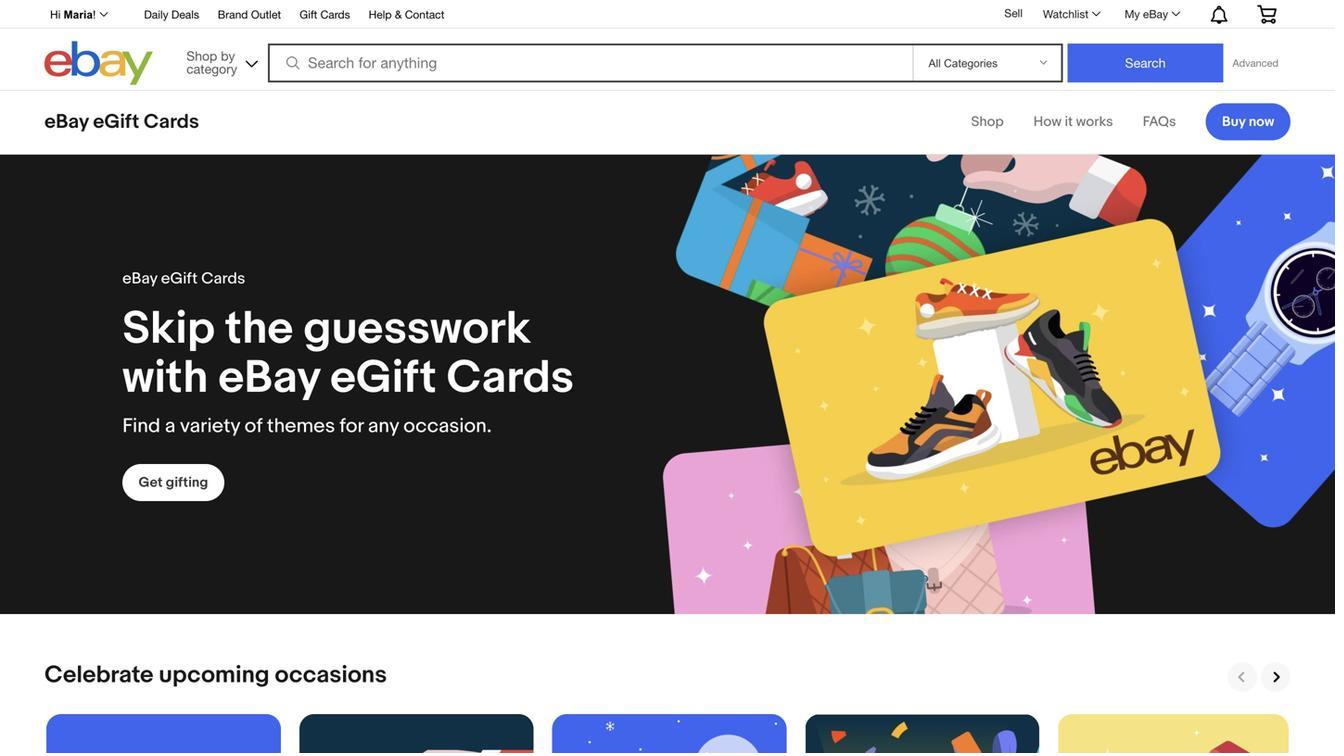 Task type: locate. For each thing, give the bounding box(es) containing it.
watchlist
[[1043, 7, 1089, 20]]

None submit
[[1068, 44, 1223, 83]]

works
[[1076, 114, 1113, 130]]

upcoming
[[159, 662, 270, 690]]

0 horizontal spatial shop
[[186, 48, 217, 64]]

none submit inside shop by category banner
[[1068, 44, 1223, 83]]

cards
[[320, 8, 350, 21], [144, 110, 199, 134], [201, 269, 245, 289], [447, 351, 574, 406]]

buy now
[[1222, 114, 1274, 130]]

themes
[[267, 414, 335, 438]]

2 vertical spatial egift
[[330, 351, 437, 406]]

shop left by
[[186, 48, 217, 64]]

watchlist link
[[1033, 3, 1109, 25]]

faqs link
[[1143, 114, 1176, 130]]

find
[[122, 414, 160, 438]]

cards down category
[[144, 110, 199, 134]]

egift
[[93, 110, 139, 134], [161, 269, 198, 289], [330, 351, 437, 406]]

shop left how
[[971, 114, 1004, 130]]

the
[[225, 302, 293, 357]]

shop inside shop by category
[[186, 48, 217, 64]]

1 vertical spatial shop
[[971, 114, 1004, 130]]

shop link
[[971, 114, 1004, 130]]

!
[[93, 8, 96, 21]]

your shopping cart image
[[1256, 5, 1278, 23]]

contact
[[405, 8, 444, 21]]

0 vertical spatial shop
[[186, 48, 217, 64]]

2 horizontal spatial egift
[[330, 351, 437, 406]]

get
[[139, 475, 163, 491]]

shop by category banner
[[40, 0, 1291, 90]]

gift cards at ebay image
[[0, 155, 1335, 615]]

any
[[368, 414, 399, 438]]

occasion.
[[403, 414, 492, 438]]

how it works
[[1033, 114, 1113, 130]]

with
[[122, 351, 208, 406]]

0 horizontal spatial egift
[[93, 110, 139, 134]]

cards up occasion.
[[447, 351, 574, 406]]

group
[[45, 707, 1291, 754]]

shop for shop by category
[[186, 48, 217, 64]]

1 horizontal spatial shop
[[971, 114, 1004, 130]]

1 horizontal spatial egift
[[161, 269, 198, 289]]

help
[[369, 8, 392, 21]]

gift
[[300, 8, 317, 21]]

my ebay
[[1125, 7, 1168, 20]]

occasions
[[275, 662, 387, 690]]

carousel navigation element
[[1224, 663, 1291, 693]]

hi maria !
[[50, 8, 96, 21]]

cards right gift
[[320, 8, 350, 21]]

sell link
[[996, 7, 1031, 20]]

1 vertical spatial ebay egift cards
[[122, 269, 245, 289]]

now
[[1249, 114, 1274, 130]]

ebay egift cards
[[45, 110, 199, 134], [122, 269, 245, 289]]

ebay inside skip the guesswork with ebay egift cards find a variety of themes for any occasion.
[[218, 351, 320, 406]]

a
[[165, 414, 175, 438]]

shop for shop
[[971, 114, 1004, 130]]

shop
[[186, 48, 217, 64], [971, 114, 1004, 130]]

deals
[[171, 8, 199, 21]]

1 vertical spatial egift
[[161, 269, 198, 289]]

ebay
[[1143, 7, 1168, 20], [45, 110, 89, 134], [122, 269, 157, 289], [218, 351, 320, 406]]



Task type: describe. For each thing, give the bounding box(es) containing it.
advanced
[[1233, 57, 1279, 69]]

gift cards
[[300, 8, 350, 21]]

category
[[186, 61, 237, 76]]

daily deals
[[144, 8, 199, 21]]

how
[[1033, 114, 1062, 130]]

guesswork
[[303, 302, 531, 357]]

daily
[[144, 8, 168, 21]]

brand outlet link
[[218, 5, 281, 25]]

sell
[[1005, 7, 1023, 20]]

0 vertical spatial egift
[[93, 110, 139, 134]]

my ebay link
[[1115, 3, 1189, 25]]

get gifting
[[139, 475, 208, 491]]

get gifting link
[[122, 464, 224, 501]]

gifting
[[166, 475, 208, 491]]

shop by category button
[[178, 41, 262, 81]]

outlet
[[251, 8, 281, 21]]

maria
[[64, 8, 93, 21]]

variety
[[180, 414, 240, 438]]

help & contact link
[[369, 5, 444, 25]]

skip the guesswork with ebay egift cards find a variety of themes for any occasion.
[[122, 302, 574, 438]]

previous image
[[1234, 669, 1251, 686]]

help & contact
[[369, 8, 444, 21]]

celebrate
[[45, 662, 153, 690]]

account navigation
[[40, 0, 1291, 29]]

cards inside skip the guesswork with ebay egift cards find a variety of themes for any occasion.
[[447, 351, 574, 406]]

Search for anything text field
[[271, 45, 909, 81]]

faqs
[[1143, 114, 1176, 130]]

buy
[[1222, 114, 1246, 130]]

brand outlet
[[218, 8, 281, 21]]

next image
[[1267, 669, 1284, 686]]

hi
[[50, 8, 61, 21]]

celebrate upcoming occasions
[[45, 662, 387, 690]]

skip
[[122, 302, 215, 357]]

daily deals link
[[144, 5, 199, 25]]

ebay inside account navigation
[[1143, 7, 1168, 20]]

it
[[1065, 114, 1073, 130]]

cards up the
[[201, 269, 245, 289]]

&
[[395, 8, 402, 21]]

buy now link
[[1206, 103, 1291, 140]]

advanced link
[[1223, 45, 1288, 82]]

shop by category
[[186, 48, 237, 76]]

egift inside skip the guesswork with ebay egift cards find a variety of themes for any occasion.
[[330, 351, 437, 406]]

for
[[340, 414, 364, 438]]

by
[[221, 48, 235, 64]]

cards inside gift cards link
[[320, 8, 350, 21]]

my
[[1125, 7, 1140, 20]]

brand
[[218, 8, 248, 21]]

0 vertical spatial ebay egift cards
[[45, 110, 199, 134]]

how it works link
[[1033, 114, 1113, 130]]

gift cards link
[[300, 5, 350, 25]]

of
[[245, 414, 262, 438]]



Task type: vqa. For each thing, say whether or not it's contained in the screenshot.
Location
no



